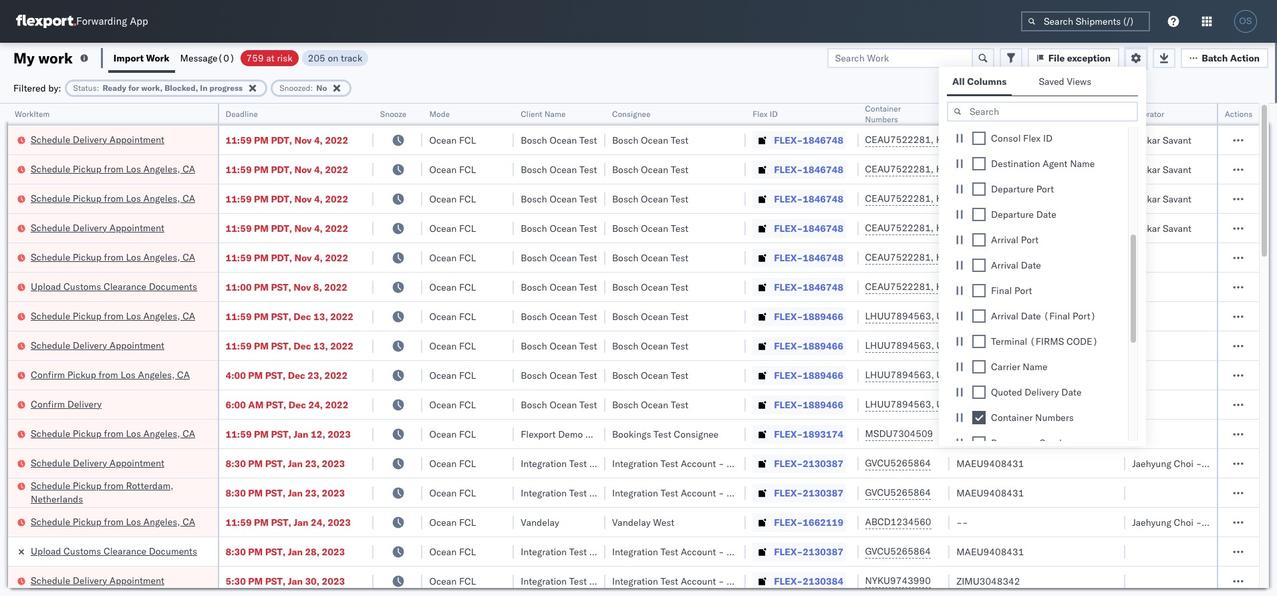 Task type: locate. For each thing, give the bounding box(es) containing it.
from for first schedule pickup from los angeles, ca button from the top of the page 'schedule pickup from los angeles, ca' link
[[104, 163, 124, 175]]

2 upload customs clearance documents from the top
[[31, 545, 197, 557]]

1 : from the left
[[97, 83, 99, 93]]

test123456 for fourth schedule pickup from los angeles, ca button from the bottom of the page
[[957, 252, 1013, 264]]

--
[[957, 516, 968, 528]]

2023
[[328, 428, 351, 440], [322, 458, 345, 470], [322, 487, 345, 499], [328, 516, 351, 528], [322, 546, 345, 558], [322, 575, 345, 587]]

agent right origin
[[1253, 458, 1277, 470]]

4 pdt, from the top
[[271, 222, 292, 234]]

omkar savant for schedule delivery appointment link related to 5th schedule delivery appointment button from the bottom
[[1133, 134, 1192, 146]]

5 schedule pickup from los angeles, ca from the top
[[31, 428, 195, 440]]

11:59 pm pst, dec 13, 2022 up 4:00 pm pst, dec 23, 2022
[[226, 340, 354, 352]]

2 vertical spatial 8:30
[[226, 546, 246, 558]]

13, up 4:00 pm pst, dec 23, 2022
[[314, 340, 328, 352]]

savant for first schedule pickup from los angeles, ca button from the top of the page
[[1163, 163, 1192, 175]]

ocean fcl
[[429, 134, 476, 146], [429, 163, 476, 175], [429, 193, 476, 205], [429, 222, 476, 234], [429, 252, 476, 264], [429, 281, 476, 293], [429, 311, 476, 323], [429, 340, 476, 352], [429, 369, 476, 381], [429, 399, 476, 411], [429, 428, 476, 440], [429, 458, 476, 470], [429, 487, 476, 499], [429, 516, 476, 528], [429, 546, 476, 558], [429, 575, 476, 587]]

fcl
[[459, 134, 476, 146], [459, 163, 476, 175], [459, 193, 476, 205], [459, 222, 476, 234], [459, 252, 476, 264], [459, 281, 476, 293], [459, 311, 476, 323], [459, 340, 476, 352], [459, 369, 476, 381], [459, 399, 476, 411], [459, 428, 476, 440], [459, 458, 476, 470], [459, 487, 476, 499], [459, 516, 476, 528], [459, 546, 476, 558], [459, 575, 476, 587]]

2 abcdefg78456546 from the top
[[957, 340, 1047, 352]]

resize handle column header for container numbers
[[934, 104, 950, 596]]

1 flex-1846748 from the top
[[774, 134, 844, 146]]

maeu9408431 down maeu9736123
[[957, 458, 1024, 470]]

container numbers down search work text field
[[865, 104, 901, 124]]

date down 'arrival port'
[[1021, 259, 1041, 271]]

2 vertical spatial 2130387
[[803, 546, 844, 558]]

4 11:59 from the top
[[226, 222, 252, 234]]

pickup for 4th schedule pickup from los angeles, ca button from the top
[[73, 310, 102, 322]]

5 flex-1846748 from the top
[[774, 252, 844, 264]]

:
[[97, 83, 99, 93], [311, 83, 313, 93]]

5 schedule pickup from los angeles, ca button from the top
[[31, 427, 195, 442]]

jan
[[294, 428, 309, 440], [288, 458, 303, 470], [288, 487, 303, 499], [294, 516, 309, 528], [288, 546, 303, 558], [288, 575, 303, 587]]

2023 up 8:30 pm pst, jan 28, 2023
[[328, 516, 351, 528]]

7 11:59 from the top
[[226, 340, 252, 352]]

2 resize handle column header from the left
[[358, 104, 374, 596]]

11 resize handle column header from the left
[[1243, 104, 1259, 596]]

upload customs clearance documents link
[[31, 280, 197, 293], [31, 544, 197, 558]]

13, down 8,
[[314, 311, 328, 323]]

schedule
[[31, 133, 70, 145], [31, 163, 70, 175], [31, 192, 70, 204], [31, 222, 70, 234], [31, 251, 70, 263], [31, 310, 70, 322], [31, 339, 70, 351], [31, 428, 70, 440], [31, 457, 70, 469], [31, 480, 70, 492], [31, 516, 70, 528], [31, 575, 70, 587]]

hlxu8034992 up the arrival date (final port)
[[1007, 281, 1073, 293]]

uetu5238478 for confirm delivery
[[937, 398, 1002, 410]]

pst, up 8:30 pm pst, jan 28, 2023
[[271, 516, 291, 528]]

karl
[[727, 458, 744, 470], [727, 487, 744, 499], [727, 546, 744, 558], [727, 575, 744, 587]]

uetu5238478 down final
[[937, 310, 1002, 322]]

5 11:59 pm pdt, nov 4, 2022 from the top
[[226, 252, 348, 264]]

23, down 12,
[[305, 458, 320, 470]]

ceau7522281, hlxu6269489, hlxu8034992 down consol
[[865, 163, 1073, 175]]

2 lhuu7894563, uetu5238478 from the top
[[865, 340, 1002, 352]]

ceau7522281, hlxu6269489, hlxu8034992 up final
[[865, 251, 1073, 263]]

2 vertical spatial 23,
[[305, 487, 320, 499]]

2 vertical spatial name
[[1023, 361, 1048, 373]]

2 confirm from the top
[[31, 398, 65, 410]]

8:30 pm pst, jan 23, 2023 up 11:59 pm pst, jan 24, 2023
[[226, 487, 345, 499]]

container numbers
[[865, 104, 901, 124], [991, 412, 1074, 424]]

8:30 up 5:30
[[226, 546, 246, 558]]

test123456 down 'arrival port'
[[957, 252, 1013, 264]]

date left (final
[[1021, 310, 1041, 322]]

schedule delivery appointment for fourth schedule delivery appointment button from the bottom
[[31, 222, 164, 234]]

from for 'schedule pickup from los angeles, ca' link corresponding to second schedule pickup from los angeles, ca button from the bottom
[[104, 428, 124, 440]]

arrival port
[[991, 234, 1039, 246]]

1 horizontal spatial id
[[1043, 132, 1053, 144]]

dec down 11:00 pm pst, nov 8, 2022
[[294, 311, 311, 323]]

3 gvcu5265864 from the top
[[865, 545, 931, 558]]

vandelay west
[[612, 516, 675, 528]]

pickup
[[73, 163, 102, 175], [73, 192, 102, 204], [73, 251, 102, 263], [73, 310, 102, 322], [67, 369, 96, 381], [73, 428, 102, 440], [73, 480, 102, 492], [73, 516, 102, 528]]

container
[[865, 104, 901, 114], [991, 412, 1033, 424]]

gvcu5265864 down the msdu7304509
[[865, 457, 931, 469]]

1 vandelay from the left
[[521, 516, 559, 528]]

abcdefg78456546 for confirm pickup from los angeles, ca
[[957, 369, 1047, 381]]

action
[[1231, 52, 1260, 64]]

name up quoted delivery date
[[1023, 361, 1048, 373]]

departure for departure date
[[991, 209, 1034, 221]]

1 schedule from the top
[[31, 133, 70, 145]]

11:59 pm pst, jan 12, 2023
[[226, 428, 351, 440]]

0 vertical spatial name
[[545, 109, 566, 119]]

1 vertical spatial upload customs clearance documents link
[[31, 544, 197, 558]]

resize handle column header
[[202, 104, 218, 596], [358, 104, 374, 596], [407, 104, 423, 596], [498, 104, 514, 596], [590, 104, 606, 596], [730, 104, 746, 596], [843, 104, 859, 596], [934, 104, 950, 596], [1110, 104, 1126, 596], [1201, 104, 1217, 596], [1243, 104, 1259, 596]]

hlxu8034992
[[1007, 134, 1073, 146], [1007, 163, 1073, 175], [1007, 193, 1073, 205], [1007, 222, 1073, 234], [1007, 251, 1073, 263], [1007, 281, 1073, 293]]

5 flex- from the top
[[774, 252, 803, 264]]

1 vertical spatial 24,
[[311, 516, 325, 528]]

flex-1889466
[[774, 311, 844, 323], [774, 340, 844, 352], [774, 369, 844, 381], [774, 399, 844, 411]]

8 schedule from the top
[[31, 428, 70, 440]]

arrival
[[991, 234, 1019, 246], [991, 259, 1019, 271], [991, 310, 1019, 322]]

batch
[[1202, 52, 1228, 64]]

7 fcl from the top
[[459, 311, 476, 323]]

import
[[114, 52, 144, 64]]

dec up 4:00 pm pst, dec 23, 2022
[[294, 340, 311, 352]]

0 horizontal spatial id
[[770, 109, 778, 119]]

ceau7522281, hlxu6269489, hlxu8034992 down departure date
[[865, 222, 1073, 234]]

upload inside button
[[31, 280, 61, 292]]

0 vertical spatial 8:30 pm pst, jan 23, 2023
[[226, 458, 345, 470]]

gvcu5265864 up nyku9743990
[[865, 545, 931, 558]]

ceau7522281, hlxu6269489, hlxu8034992 for first schedule pickup from los angeles, ca button from the top of the page 'schedule pickup from los angeles, ca' link
[[865, 163, 1073, 175]]

container numbers up dangerous goods
[[991, 412, 1074, 424]]

5:30 pm pst, jan 30, 2023
[[226, 575, 345, 587]]

test123456 down departure date
[[957, 222, 1013, 234]]

2 : from the left
[[311, 83, 313, 93]]

hlxu6269489, down departure date
[[936, 222, 1005, 234]]

11 schedule from the top
[[31, 516, 70, 528]]

2 clearance from the top
[[104, 545, 146, 557]]

port down destination agent name
[[1037, 183, 1054, 195]]

2 uetu5238478 from the top
[[937, 340, 1002, 352]]

uetu5238478 up carrier
[[937, 340, 1002, 352]]

pst, left 8,
[[271, 281, 291, 293]]

file exception button
[[1028, 48, 1120, 68], [1028, 48, 1120, 68]]

flexport. image
[[16, 15, 76, 28]]

dec up 6:00 am pst, dec 24, 2022
[[288, 369, 305, 381]]

numbers inside mbl/mawb numbers button
[[1005, 109, 1038, 119]]

choi
[[1174, 458, 1194, 470]]

8:30 pm pst, jan 23, 2023
[[226, 458, 345, 470], [226, 487, 345, 499]]

28,
[[305, 546, 320, 558]]

angeles, inside button
[[138, 369, 175, 381]]

1 vertical spatial 2130387
[[803, 487, 844, 499]]

ceau7522281, hlxu6269489, hlxu8034992
[[865, 134, 1073, 146], [865, 163, 1073, 175], [865, 193, 1073, 205], [865, 222, 1073, 234], [865, 251, 1073, 263], [865, 281, 1073, 293]]

4 lhuu7894563, from the top
[[865, 398, 934, 410]]

schedule pickup from los angeles, ca link for 4th schedule pickup from los angeles, ca button from the top
[[31, 309, 195, 323]]

departure
[[991, 183, 1034, 195], [991, 209, 1034, 221]]

6 schedule from the top
[[31, 310, 70, 322]]

delivery for the confirm delivery button
[[67, 398, 102, 410]]

2130387 up 1662119
[[803, 487, 844, 499]]

abcdefg78456546 for confirm delivery
[[957, 399, 1047, 411]]

schedule for schedule pickup from rotterdam, netherlands button
[[31, 480, 70, 492]]

0 vertical spatial port
[[1037, 183, 1054, 195]]

abcdefg78456546 down final
[[957, 311, 1047, 323]]

1 horizontal spatial agent
[[1253, 458, 1277, 470]]

2 ocean fcl from the top
[[429, 163, 476, 175]]

1 vertical spatial maeu9408431
[[957, 487, 1024, 499]]

schedule for first schedule pickup from los angeles, ca button from the top of the page
[[31, 163, 70, 175]]

pst, down 8:30 pm pst, jan 28, 2023
[[265, 575, 286, 587]]

uetu5238478 up maeu9736123
[[937, 398, 1002, 410]]

name inside 'button'
[[545, 109, 566, 119]]

23, up 11:59 pm pst, jan 24, 2023
[[305, 487, 320, 499]]

1 fcl from the top
[[459, 134, 476, 146]]

1 vertical spatial 23,
[[305, 458, 320, 470]]

0 vertical spatial 2130387
[[803, 458, 844, 470]]

0 vertical spatial 13,
[[314, 311, 328, 323]]

upload customs clearance documents for first upload customs clearance documents link from the bottom of the page
[[31, 545, 197, 557]]

3 savant from the top
[[1163, 193, 1192, 205]]

1 vertical spatial flex
[[1024, 132, 1041, 144]]

2 schedule from the top
[[31, 163, 70, 175]]

test123456 up departure date
[[957, 193, 1013, 205]]

forwarding
[[76, 15, 127, 28]]

3 omkar from the top
[[1133, 193, 1161, 205]]

1 8:30 pm pst, jan 23, 2023 from the top
[[226, 458, 345, 470]]

schedule pickup from los angeles, ca link for first schedule pickup from los angeles, ca button from the top of the page
[[31, 162, 195, 175]]

schedule pickup from los angeles, ca link for second schedule pickup from los angeles, ca button from the bottom
[[31, 427, 195, 440]]

2 ceau7522281, from the top
[[865, 163, 934, 175]]

flex-1893174 button
[[753, 425, 846, 444], [753, 425, 846, 444]]

name right client
[[545, 109, 566, 119]]

agent right the destination
[[1043, 158, 1068, 170]]

3 account from the top
[[681, 546, 716, 558]]

track
[[341, 52, 363, 64]]

2023 right 28,
[[322, 546, 345, 558]]

3 uetu5238478 from the top
[[937, 369, 1002, 381]]

schedule delivery appointment link for 5th schedule delivery appointment button from the bottom
[[31, 133, 164, 146]]

0 vertical spatial upload customs clearance documents link
[[31, 280, 197, 293]]

1 schedule pickup from los angeles, ca button from the top
[[31, 162, 195, 177]]

0 vertical spatial flex-2130387
[[774, 458, 844, 470]]

0 vertical spatial customs
[[64, 280, 101, 292]]

0 horizontal spatial agent
[[1043, 158, 1068, 170]]

0 vertical spatial departure
[[991, 183, 1034, 195]]

0 vertical spatial documents
[[149, 280, 197, 292]]

2 4, from the top
[[314, 163, 323, 175]]

flex-1846748 for the upload customs clearance documents button
[[774, 281, 844, 293]]

ca for 4th schedule pickup from los angeles, ca button from the top
[[183, 310, 195, 322]]

1 vertical spatial customs
[[64, 545, 101, 557]]

3 maeu9408431 from the top
[[957, 546, 1024, 558]]

1 vertical spatial id
[[1043, 132, 1053, 144]]

None checkbox
[[973, 157, 986, 170], [973, 182, 986, 196], [973, 208, 986, 221], [973, 233, 986, 247], [973, 284, 986, 297], [973, 360, 986, 374], [973, 386, 986, 399], [973, 437, 986, 450], [973, 157, 986, 170], [973, 182, 986, 196], [973, 208, 986, 221], [973, 233, 986, 247], [973, 284, 986, 297], [973, 360, 986, 374], [973, 386, 986, 399], [973, 437, 986, 450]]

dec for schedule delivery appointment
[[294, 340, 311, 352]]

customs inside the upload customs clearance documents button
[[64, 280, 101, 292]]

pm
[[254, 134, 269, 146], [254, 163, 269, 175], [254, 193, 269, 205], [254, 222, 269, 234], [254, 252, 269, 264], [254, 281, 269, 293], [254, 311, 269, 323], [254, 340, 269, 352], [248, 369, 263, 381], [254, 428, 269, 440], [248, 458, 263, 470], [248, 487, 263, 499], [254, 516, 269, 528], [248, 546, 263, 558], [248, 575, 263, 587]]

5 schedule delivery appointment button from the top
[[31, 574, 164, 589]]

Search Shipments (/) text field
[[1021, 11, 1150, 31]]

0 vertical spatial flex
[[753, 109, 768, 119]]

11:59 pm pdt, nov 4, 2022 for fourth schedule delivery appointment button from the bottom
[[226, 222, 348, 234]]

24, for 2022
[[308, 399, 323, 411]]

pst, down 6:00 am pst, dec 24, 2022
[[271, 428, 291, 440]]

1 schedule delivery appointment link from the top
[[31, 133, 164, 146]]

mbl/mawb numbers
[[957, 109, 1038, 119]]

clearance
[[104, 280, 146, 292], [104, 545, 146, 557]]

abcdefg78456546 up carrier
[[957, 340, 1047, 352]]

2 vertical spatial flex-2130387
[[774, 546, 844, 558]]

0 vertical spatial id
[[770, 109, 778, 119]]

8:30 up 11:59 pm pst, jan 24, 2023
[[226, 487, 246, 499]]

hlxu8034992 for first schedule pickup from los angeles, ca button from the top of the page
[[1007, 163, 1073, 175]]

None checkbox
[[973, 132, 986, 145], [973, 259, 986, 272], [973, 310, 986, 323], [973, 335, 986, 348], [973, 411, 986, 424], [973, 132, 986, 145], [973, 259, 986, 272], [973, 310, 986, 323], [973, 335, 986, 348], [973, 411, 986, 424]]

date down departure port
[[1037, 209, 1057, 221]]

2 ceau7522281, hlxu6269489, hlxu8034992 from the top
[[865, 163, 1073, 175]]

1 vertical spatial upload customs clearance documents
[[31, 545, 197, 557]]

23,
[[308, 369, 322, 381], [305, 458, 320, 470], [305, 487, 320, 499]]

name
[[545, 109, 566, 119], [1070, 158, 1095, 170], [1023, 361, 1048, 373]]

1 appointment from the top
[[109, 133, 164, 145]]

0 horizontal spatial :
[[97, 83, 99, 93]]

1 vertical spatial 8:30
[[226, 487, 246, 499]]

destination
[[991, 158, 1041, 170]]

2 1846748 from the top
[[803, 163, 844, 175]]

1 vertical spatial 8:30 pm pst, jan 23, 2023
[[226, 487, 345, 499]]

23, for confirm pickup from los angeles, ca
[[308, 369, 322, 381]]

2 vertical spatial arrival
[[991, 310, 1019, 322]]

from inside the schedule pickup from rotterdam, netherlands
[[104, 480, 124, 492]]

2130387 down 1893174
[[803, 458, 844, 470]]

arrival up final
[[991, 259, 1019, 271]]

jaehyung
[[1133, 458, 1172, 470]]

los inside confirm pickup from los angeles, ca link
[[121, 369, 136, 381]]

code)
[[1067, 336, 1098, 348]]

hlxu8034992 up departure port
[[1007, 163, 1073, 175]]

1 vertical spatial confirm
[[31, 398, 65, 410]]

schedule for fourth schedule pickup from los angeles, ca button from the bottom of the page
[[31, 251, 70, 263]]

numbers inside container numbers button
[[865, 114, 898, 124]]

0 vertical spatial 23,
[[308, 369, 322, 381]]

port down departure date
[[1021, 234, 1039, 246]]

0 vertical spatial maeu9408431
[[957, 458, 1024, 470]]

0 vertical spatial 11:59 pm pst, dec 13, 2022
[[226, 311, 354, 323]]

flex-1662119 button
[[753, 513, 846, 532], [753, 513, 846, 532]]

5 hlxu6269489, from the top
[[936, 251, 1005, 263]]

1 vertical spatial clearance
[[104, 545, 146, 557]]

delivery for third schedule delivery appointment button from the bottom
[[73, 339, 107, 351]]

11:59 pm pst, dec 13, 2022 down 11:00 pm pst, nov 8, 2022
[[226, 311, 354, 323]]

departure down the destination
[[991, 183, 1034, 195]]

flex inside button
[[753, 109, 768, 119]]

schedule for third schedule delivery appointment button from the bottom
[[31, 339, 70, 351]]

dec
[[294, 311, 311, 323], [294, 340, 311, 352], [288, 369, 305, 381], [289, 399, 306, 411]]

vandelay for vandelay
[[521, 516, 559, 528]]

final
[[991, 285, 1012, 297]]

test123456 down the arrival date
[[957, 281, 1013, 293]]

2 flex-1846748 from the top
[[774, 163, 844, 175]]

0 horizontal spatial vandelay
[[521, 516, 559, 528]]

arrival for arrival date (final port)
[[991, 310, 1019, 322]]

3 karl from the top
[[727, 546, 744, 558]]

schedule pickup from los angeles, ca link for second schedule pickup from los angeles, ca button from the top
[[31, 192, 195, 205]]

maeu9736123
[[957, 428, 1024, 440]]

lagerfeld down flex-1662119
[[746, 546, 786, 558]]

ceau7522281, hlxu6269489, hlxu8034992 for second upload customs clearance documents link from the bottom
[[865, 281, 1073, 293]]

upload customs clearance documents
[[31, 280, 197, 292], [31, 545, 197, 557]]

my work
[[13, 48, 73, 67]]

1 vertical spatial documents
[[149, 545, 197, 557]]

resize handle column header for flex id
[[843, 104, 859, 596]]

11:59 for schedule delivery appointment link related to 5th schedule delivery appointment button from the bottom
[[226, 134, 252, 146]]

west
[[653, 516, 675, 528]]

8 ocean fcl from the top
[[429, 340, 476, 352]]

0 vertical spatial container
[[865, 104, 901, 114]]

client name button
[[514, 106, 592, 120]]

ca
[[183, 163, 195, 175], [183, 192, 195, 204], [183, 251, 195, 263], [183, 310, 195, 322], [177, 369, 190, 381], [183, 428, 195, 440], [183, 516, 195, 528]]

vandelay for vandelay west
[[612, 516, 651, 528]]

netherlands
[[31, 493, 83, 505]]

consol
[[991, 132, 1021, 144]]

ca inside confirm pickup from los angeles, ca link
[[177, 369, 190, 381]]

2 karl from the top
[[727, 487, 744, 499]]

lagerfeld down flex-1893174
[[746, 458, 786, 470]]

arrival down final
[[991, 310, 1019, 322]]

arrival up the arrival date
[[991, 234, 1019, 246]]

upload customs clearance documents for second upload customs clearance documents link from the bottom
[[31, 280, 197, 292]]

hlxu6269489, down consol
[[936, 163, 1005, 175]]

2 horizontal spatial name
[[1070, 158, 1095, 170]]

0 horizontal spatial container numbers
[[865, 104, 901, 124]]

resize handle column header for client name
[[590, 104, 606, 596]]

4 resize handle column header from the left
[[498, 104, 514, 596]]

1 vertical spatial 11:59 pm pst, dec 13, 2022
[[226, 340, 354, 352]]

4,
[[314, 134, 323, 146], [314, 163, 323, 175], [314, 193, 323, 205], [314, 222, 323, 234], [314, 252, 323, 264]]

from for second schedule pickup from los angeles, ca button from the top 'schedule pickup from los angeles, ca' link
[[104, 192, 124, 204]]

hlxu8034992 up destination agent name
[[1007, 134, 1073, 146]]

7 ocean fcl from the top
[[429, 311, 476, 323]]

3 schedule delivery appointment button from the top
[[31, 339, 164, 353]]

1889466 for schedule delivery appointment
[[803, 340, 844, 352]]

1 pdt, from the top
[[271, 134, 292, 146]]

hlxu8034992 down 'arrival port'
[[1007, 251, 1073, 263]]

numbers up consol flex id at the top of the page
[[1005, 109, 1038, 119]]

confirm pickup from los angeles, ca
[[31, 369, 190, 381]]

0 vertical spatial clearance
[[104, 280, 146, 292]]

port)
[[1073, 310, 1097, 322]]

0 vertical spatial arrival
[[991, 234, 1019, 246]]

hlxu6269489, down mbl/mawb
[[936, 134, 1005, 146]]

2 vertical spatial maeu9408431
[[957, 546, 1024, 558]]

1 vertical spatial arrival
[[991, 259, 1019, 271]]

consignee inside consignee button
[[612, 109, 651, 119]]

test123456
[[957, 134, 1013, 146], [957, 163, 1013, 175], [957, 193, 1013, 205], [957, 222, 1013, 234], [957, 252, 1013, 264], [957, 281, 1013, 293]]

abcdefg78456546 down quoted
[[957, 399, 1047, 411]]

24, up 12,
[[308, 399, 323, 411]]

1 vertical spatial flex-2130387
[[774, 487, 844, 499]]

4 11:59 pm pdt, nov 4, 2022 from the top
[[226, 222, 348, 234]]

savant for 5th schedule delivery appointment button from the bottom
[[1163, 134, 1192, 146]]

0 vertical spatial confirm
[[31, 369, 65, 381]]

1889466 for confirm delivery
[[803, 399, 844, 411]]

0 horizontal spatial flex
[[753, 109, 768, 119]]

flex-1889466 for confirm pickup from los angeles, ca
[[774, 369, 844, 381]]

10 resize handle column header from the left
[[1201, 104, 1217, 596]]

ready
[[103, 83, 126, 93]]

(final
[[1044, 310, 1071, 322]]

container down search work text field
[[865, 104, 901, 114]]

6 hlxu6269489, from the top
[[936, 281, 1005, 293]]

0 vertical spatial agent
[[1043, 158, 1068, 170]]

1 horizontal spatial container numbers
[[991, 412, 1074, 424]]

ceau7522281, hlxu6269489, hlxu8034992 for 'schedule pickup from los angeles, ca' link for fourth schedule pickup from los angeles, ca button from the bottom of the page
[[865, 251, 1073, 263]]

1 schedule delivery appointment from the top
[[31, 133, 164, 145]]

delivery
[[73, 133, 107, 145], [73, 222, 107, 234], [73, 339, 107, 351], [1025, 386, 1059, 398], [67, 398, 102, 410], [73, 457, 107, 469], [73, 575, 107, 587]]

8:30 down 6:00
[[226, 458, 246, 470]]

12 ocean fcl from the top
[[429, 458, 476, 470]]

0 horizontal spatial name
[[545, 109, 566, 119]]

4 schedule pickup from los angeles, ca link from the top
[[31, 309, 195, 323]]

ca for fourth schedule pickup from los angeles, ca button from the bottom of the page
[[183, 251, 195, 263]]

uetu5238478 up quoted
[[937, 369, 1002, 381]]

schedule pickup from los angeles, ca link for 6th schedule pickup from los angeles, ca button from the top
[[31, 515, 195, 528]]

workitem
[[15, 109, 50, 119]]

hlxu6269489, down the arrival date
[[936, 281, 1005, 293]]

3 11:59 pm pdt, nov 4, 2022 from the top
[[226, 193, 348, 205]]

schedule delivery appointment for 5th schedule delivery appointment button from the bottom
[[31, 133, 164, 145]]

5 ceau7522281, hlxu6269489, hlxu8034992 from the top
[[865, 251, 1073, 263]]

2 flex-2130387 from the top
[[774, 487, 844, 499]]

1 vertical spatial gvcu5265864
[[865, 487, 931, 499]]

2 11:59 pm pdt, nov 4, 2022 from the top
[[226, 163, 348, 175]]

flex-1846748
[[774, 134, 844, 146], [774, 163, 844, 175], [774, 193, 844, 205], [774, 222, 844, 234], [774, 252, 844, 264], [774, 281, 844, 293]]

2 lhuu7894563, from the top
[[865, 340, 934, 352]]

3 schedule pickup from los angeles, ca link from the top
[[31, 250, 195, 264]]

3 11:59 from the top
[[226, 193, 252, 205]]

2022 for fourth schedule delivery appointment button from the bottom
[[325, 222, 348, 234]]

4 omkar from the top
[[1133, 222, 1161, 234]]

flex-1893174
[[774, 428, 844, 440]]

0 vertical spatial upload customs clearance documents
[[31, 280, 197, 292]]

1 vertical spatial container numbers
[[991, 412, 1074, 424]]

1 vertical spatial container
[[991, 412, 1033, 424]]

3 arrival from the top
[[991, 310, 1019, 322]]

3 lhuu7894563, from the top
[[865, 369, 934, 381]]

1 vertical spatial departure
[[991, 209, 1034, 221]]

1 13, from the top
[[314, 311, 328, 323]]

1 vertical spatial upload
[[31, 545, 61, 557]]

1 horizontal spatial :
[[311, 83, 313, 93]]

11:59 pm pdt, nov 4, 2022 for 5th schedule delivery appointment button from the bottom
[[226, 134, 348, 146]]

1 gvcu5265864 from the top
[[865, 457, 931, 469]]

1 horizontal spatial name
[[1023, 361, 1048, 373]]

flex id button
[[746, 106, 845, 120]]

schedule for 4th schedule delivery appointment button from the top of the page
[[31, 457, 70, 469]]

import work
[[114, 52, 170, 64]]

2023 up 11:59 pm pst, jan 24, 2023
[[322, 487, 345, 499]]

1 vertical spatial 13,
[[314, 340, 328, 352]]

1 ceau7522281, hlxu6269489, hlxu8034992 from the top
[[865, 134, 1073, 146]]

schedule delivery appointment link for 4th schedule delivery appointment button from the top of the page
[[31, 456, 164, 470]]

omkar
[[1133, 134, 1161, 146], [1133, 163, 1161, 175], [1133, 193, 1161, 205], [1133, 222, 1161, 234]]

16 fcl from the top
[[459, 575, 476, 587]]

dangerous
[[991, 437, 1037, 449]]

2 vertical spatial gvcu5265864
[[865, 545, 931, 558]]

gvcu5265864 up abcd1234560
[[865, 487, 931, 499]]

0 vertical spatial 24,
[[308, 399, 323, 411]]

test123456 for fourth schedule delivery appointment button from the bottom
[[957, 222, 1013, 234]]

numbers down search work text field
[[865, 114, 898, 124]]

pst, up 6:00 am pst, dec 24, 2022
[[265, 369, 286, 381]]

my
[[13, 48, 35, 67]]

lhuu7894563, uetu5238478 for schedule delivery appointment
[[865, 340, 1002, 352]]

abcd1234560
[[865, 516, 932, 528]]

0 horizontal spatial container
[[865, 104, 901, 114]]

ceau7522281, hlxu6269489, hlxu8034992 down the arrival date
[[865, 281, 1073, 293]]

hlxu8034992 for fourth schedule delivery appointment button from the bottom
[[1007, 222, 1073, 234]]

4 lhuu7894563, uetu5238478 from the top
[[865, 398, 1002, 410]]

name down search text box
[[1070, 158, 1095, 170]]

11:59 for schedule delivery appointment link related to third schedule delivery appointment button from the bottom
[[226, 340, 252, 352]]

schedule delivery appointment link for fourth schedule delivery appointment button from the bottom
[[31, 221, 164, 234]]

1 vertical spatial port
[[1021, 234, 1039, 246]]

los for confirm pickup from los angeles, ca button
[[121, 369, 136, 381]]

4 uetu5238478 from the top
[[937, 398, 1002, 410]]

2 vertical spatial port
[[1015, 285, 1032, 297]]

2130387 down 1662119
[[803, 546, 844, 558]]

test123456 down consol
[[957, 163, 1013, 175]]

759
[[246, 52, 264, 64]]

mbl/mawb numbers button
[[950, 106, 1112, 120]]

2023 right 12,
[[328, 428, 351, 440]]

delivery inside confirm delivery link
[[67, 398, 102, 410]]

9 ocean fcl from the top
[[429, 369, 476, 381]]

1 departure from the top
[[991, 183, 1034, 195]]

2 8:30 from the top
[[226, 487, 246, 499]]

flex-1889466 for confirm delivery
[[774, 399, 844, 411]]

2 flex-1889466 from the top
[[774, 340, 844, 352]]

departure up 'arrival port'
[[991, 209, 1034, 221]]

jan up 11:59 pm pst, jan 24, 2023
[[288, 487, 303, 499]]

test123456 down mbl/mawb
[[957, 134, 1013, 146]]

1889466 for confirm pickup from los angeles, ca
[[803, 369, 844, 381]]

1846748 for the upload customs clearance documents button
[[803, 281, 844, 293]]

flex-1889466 for schedule delivery appointment
[[774, 340, 844, 352]]

message (0)
[[180, 52, 235, 64]]

lagerfeld left the '2130384'
[[746, 575, 786, 587]]

0 vertical spatial 8:30
[[226, 458, 246, 470]]

23, up 6:00 am pst, dec 24, 2022
[[308, 369, 322, 381]]

0 vertical spatial gvcu5265864
[[865, 457, 931, 469]]

integration
[[612, 458, 658, 470], [612, 487, 658, 499], [612, 546, 658, 558], [612, 575, 658, 587]]

hlxu8034992 for the upload customs clearance documents button
[[1007, 281, 1073, 293]]

flex-2130387 down flex-1662119
[[774, 546, 844, 558]]

resize handle column header for consignee
[[730, 104, 746, 596]]

maeu9408431 up zimu3048342
[[957, 546, 1024, 558]]

pickup inside the schedule pickup from rotterdam, netherlands
[[73, 480, 102, 492]]

0 vertical spatial container numbers
[[865, 104, 901, 124]]

jaehyung choi - test origin agent
[[1133, 458, 1277, 470]]

no
[[316, 83, 327, 93]]

dec up 11:59 pm pst, jan 12, 2023
[[289, 399, 306, 411]]

12 schedule from the top
[[31, 575, 70, 587]]

1893174
[[803, 428, 844, 440]]

flex-2130387 up flex-1662119
[[774, 487, 844, 499]]

1 upload customs clearance documents from the top
[[31, 280, 197, 292]]

1846748 for first schedule pickup from los angeles, ca button from the top of the page
[[803, 163, 844, 175]]

4 integration from the top
[[612, 575, 658, 587]]

4 4, from the top
[[314, 222, 323, 234]]

maeu9408431 up --
[[957, 487, 1024, 499]]

1 horizontal spatial vandelay
[[612, 516, 651, 528]]

13,
[[314, 311, 328, 323], [314, 340, 328, 352]]

ceau7522281,
[[865, 134, 934, 146], [865, 163, 934, 175], [865, 193, 934, 205], [865, 222, 934, 234], [865, 251, 934, 263], [865, 281, 934, 293]]

confirm pickup from los angeles, ca button
[[31, 368, 190, 383]]

departure date
[[991, 209, 1057, 221]]

schedule for second schedule pickup from los angeles, ca button from the bottom
[[31, 428, 70, 440]]

Search Work text field
[[827, 48, 973, 68]]

port for departure port
[[1037, 183, 1054, 195]]

schedule inside the schedule pickup from rotterdam, netherlands
[[31, 480, 70, 492]]

consignee for flexport demo consignee
[[586, 428, 630, 440]]

2 omkar from the top
[[1133, 163, 1161, 175]]

11:59 pm pdt, nov 4, 2022
[[226, 134, 348, 146], [226, 163, 348, 175], [226, 193, 348, 205], [226, 222, 348, 234], [226, 252, 348, 264]]

resize handle column header for workitem
[[202, 104, 218, 596]]

1 horizontal spatial container
[[991, 412, 1033, 424]]

omkar savant
[[1133, 134, 1192, 146], [1133, 163, 1192, 175], [1133, 193, 1192, 205], [1133, 222, 1192, 234]]

test123456 for first schedule pickup from los angeles, ca button from the top of the page
[[957, 163, 1013, 175]]

lagerfeld up flex-1662119
[[746, 487, 786, 499]]

0 vertical spatial upload
[[31, 280, 61, 292]]

flex-2130387 down flex-1893174
[[774, 458, 844, 470]]

pst, right am
[[266, 399, 286, 411]]

2022 for fourth schedule pickup from los angeles, ca button from the bottom of the page
[[325, 252, 348, 264]]

8:30 pm pst, jan 23, 2023 down 11:59 pm pst, jan 12, 2023
[[226, 458, 345, 470]]

9 11:59 from the top
[[226, 516, 252, 528]]

all
[[953, 76, 965, 88]]

hlxu8034992 up departure date
[[1007, 193, 1073, 205]]

jan up 28,
[[294, 516, 309, 528]]



Task type: describe. For each thing, give the bounding box(es) containing it.
pickup for 6th schedule pickup from los angeles, ca button from the top
[[73, 516, 102, 528]]

test123456 for the upload customs clearance documents button
[[957, 281, 1013, 293]]

2 integration test account - karl lagerfeld from the top
[[612, 487, 786, 499]]

am
[[248, 399, 264, 411]]

10 fcl from the top
[[459, 399, 476, 411]]

by:
[[48, 82, 61, 94]]

confirm delivery
[[31, 398, 102, 410]]

3 4, from the top
[[314, 193, 323, 205]]

batch action button
[[1181, 48, 1269, 68]]

flex-1662119
[[774, 516, 844, 528]]

3 hlxu6269489, from the top
[[936, 193, 1005, 205]]

12 fcl from the top
[[459, 458, 476, 470]]

numbers for mbl/mawb numbers button
[[1005, 109, 1038, 119]]

rotterdam,
[[126, 480, 174, 492]]

deadline
[[226, 109, 258, 119]]

exception
[[1067, 52, 1111, 64]]

7 flex- from the top
[[774, 311, 803, 323]]

12,
[[311, 428, 325, 440]]

file exception
[[1049, 52, 1111, 64]]

3 ceau7522281, hlxu6269489, hlxu8034992 from the top
[[865, 193, 1073, 205]]

11:59 for schedule delivery appointment link associated with fourth schedule delivery appointment button from the bottom
[[226, 222, 252, 234]]

4:00
[[226, 369, 246, 381]]

4 lagerfeld from the top
[[746, 575, 786, 587]]

saved views
[[1039, 76, 1092, 88]]

15 flex- from the top
[[774, 546, 803, 558]]

work
[[38, 48, 73, 67]]

forwarding app link
[[16, 15, 148, 28]]

4 ceau7522281, from the top
[[865, 222, 934, 234]]

confirm for confirm pickup from los angeles, ca
[[31, 369, 65, 381]]

port for final port
[[1015, 285, 1032, 297]]

ceau7522281, hlxu6269489, hlxu8034992 for schedule delivery appointment link related to 5th schedule delivery appointment button from the bottom
[[865, 134, 1073, 146]]

4:00 pm pst, dec 23, 2022
[[226, 369, 348, 381]]

date for departure date
[[1037, 209, 1057, 221]]

at
[[266, 52, 275, 64]]

flex-1846748 for 5th schedule delivery appointment button from the bottom
[[774, 134, 844, 146]]

mode button
[[423, 106, 501, 120]]

4 flex- from the top
[[774, 222, 803, 234]]

os button
[[1231, 6, 1261, 37]]

13 flex- from the top
[[774, 487, 803, 499]]

8 fcl from the top
[[459, 340, 476, 352]]

2 11:59 pm pst, dec 13, 2022 from the top
[[226, 340, 354, 352]]

1 vertical spatial agent
[[1253, 458, 1277, 470]]

10 flex- from the top
[[774, 399, 803, 411]]

schedule pickup from rotterdam, netherlands
[[31, 480, 174, 505]]

8 11:59 from the top
[[226, 428, 252, 440]]

1 2130387 from the top
[[803, 458, 844, 470]]

3 flex-1846748 from the top
[[774, 193, 844, 205]]

3 schedule pickup from los angeles, ca from the top
[[31, 251, 195, 263]]

1 karl from the top
[[727, 458, 744, 470]]

quoted delivery date
[[991, 386, 1082, 398]]

status
[[73, 83, 97, 93]]

zimu3048342
[[957, 575, 1020, 587]]

uetu5238478 for schedule delivery appointment
[[937, 340, 1002, 352]]

2 documents from the top
[[149, 545, 197, 557]]

2 integration from the top
[[612, 487, 658, 499]]

3 2130387 from the top
[[803, 546, 844, 558]]

schedule for 6th schedule pickup from los angeles, ca button from the top
[[31, 516, 70, 528]]

arrival date (final port)
[[991, 310, 1097, 322]]

confirm delivery button
[[31, 397, 102, 412]]

progress
[[210, 83, 243, 93]]

container inside button
[[865, 104, 901, 114]]

carrier
[[991, 361, 1021, 373]]

1 flex-2130387 from the top
[[774, 458, 844, 470]]

15 ocean fcl from the top
[[429, 546, 476, 558]]

delivery for fourth schedule delivery appointment button from the bottom
[[73, 222, 107, 234]]

Search text field
[[947, 102, 1139, 122]]

1 schedule pickup from los angeles, ca from the top
[[31, 163, 195, 175]]

final port
[[991, 285, 1032, 297]]

consignee button
[[606, 106, 733, 120]]

jan down 11:59 pm pst, jan 12, 2023
[[288, 458, 303, 470]]

jan left 28,
[[288, 546, 303, 558]]

9 fcl from the top
[[459, 369, 476, 381]]

delivery for 1st schedule delivery appointment button from the bottom
[[73, 575, 107, 587]]

6 schedule pickup from los angeles, ca from the top
[[31, 516, 195, 528]]

confirm pickup from los angeles, ca link
[[31, 368, 190, 381]]

work,
[[141, 83, 163, 93]]

9 flex- from the top
[[774, 369, 803, 381]]

1 lagerfeld from the top
[[746, 458, 786, 470]]

confirm delivery link
[[31, 397, 102, 411]]

205 on track
[[308, 52, 363, 64]]

schedule delivery appointment link for third schedule delivery appointment button from the bottom
[[31, 339, 164, 352]]

views
[[1067, 76, 1092, 88]]

client
[[521, 109, 543, 119]]

2 appointment from the top
[[109, 222, 164, 234]]

5:30
[[226, 575, 246, 587]]

confirm for confirm delivery
[[31, 398, 65, 410]]

documents inside button
[[149, 280, 197, 292]]

app
[[130, 15, 148, 28]]

all columns
[[953, 76, 1007, 88]]

schedule pickup from rotterdam, netherlands link
[[31, 479, 200, 506]]

3 hlxu8034992 from the top
[[1007, 193, 1073, 205]]

ca for confirm pickup from los angeles, ca button
[[177, 369, 190, 381]]

flex id
[[753, 109, 778, 119]]

3 integration test account - karl lagerfeld from the top
[[612, 546, 786, 558]]

arrival date
[[991, 259, 1041, 271]]

1 schedule delivery appointment button from the top
[[31, 133, 164, 147]]

snoozed : no
[[280, 83, 327, 93]]

omkar savant for schedule delivery appointment link associated with fourth schedule delivery appointment button from the bottom
[[1133, 222, 1192, 234]]

pst, down 11:59 pm pst, jan 12, 2023
[[265, 458, 286, 470]]

1662119
[[803, 516, 844, 528]]

3 ocean fcl from the top
[[429, 193, 476, 205]]

flexport demo consignee
[[521, 428, 630, 440]]

2 gvcu5265864 from the top
[[865, 487, 931, 499]]

205
[[308, 52, 325, 64]]

11:59 pm pdt, nov 4, 2022 for first schedule pickup from los angeles, ca button from the top of the page
[[226, 163, 348, 175]]

blocked,
[[165, 83, 198, 93]]

1 account from the top
[[681, 458, 716, 470]]

arrival for arrival date
[[991, 259, 1019, 271]]

6 ocean fcl from the top
[[429, 281, 476, 293]]

11:00 pm pst, nov 8, 2022
[[226, 281, 348, 293]]

11:59 for 'schedule pickup from los angeles, ca' link for fourth schedule pickup from los angeles, ca button from the bottom of the page
[[226, 252, 252, 264]]

date for arrival date (final port)
[[1021, 310, 1041, 322]]

msdu7304509
[[865, 428, 933, 440]]

6:00 am pst, dec 24, 2022
[[226, 399, 349, 411]]

os
[[1240, 16, 1253, 26]]

pickup for schedule pickup from rotterdam, netherlands button
[[73, 480, 102, 492]]

hlxu8034992 for 5th schedule delivery appointment button from the bottom
[[1007, 134, 1073, 146]]

pst, up 11:59 pm pst, jan 24, 2023
[[265, 487, 286, 499]]

4 appointment from the top
[[109, 457, 164, 469]]

2 upload customs clearance documents link from the top
[[31, 544, 197, 558]]

1 vertical spatial name
[[1070, 158, 1095, 170]]

2 upload from the top
[[31, 545, 61, 557]]

11 fcl from the top
[[459, 428, 476, 440]]

clearance inside the upload customs clearance documents button
[[104, 280, 146, 292]]

schedule pickup from rotterdam, netherlands button
[[31, 479, 200, 507]]

numbers for container numbers button
[[865, 114, 898, 124]]

4, for 5th schedule delivery appointment button from the bottom
[[314, 134, 323, 146]]

ca for 6th schedule pickup from los angeles, ca button from the top
[[183, 516, 195, 528]]

savant for fourth schedule delivery appointment button from the bottom
[[1163, 222, 1192, 234]]

3 omkar savant from the top
[[1133, 193, 1192, 205]]

pickup for fourth schedule pickup from los angeles, ca button from the bottom of the page
[[73, 251, 102, 263]]

2 schedule pickup from los angeles, ca button from the top
[[31, 192, 195, 206]]

terminal
[[991, 336, 1028, 348]]

4 ocean fcl from the top
[[429, 222, 476, 234]]

schedule for 1st schedule delivery appointment button from the bottom
[[31, 575, 70, 587]]

2022 for first schedule pickup from los angeles, ca button from the top of the page
[[325, 163, 348, 175]]

pst, up 4:00 pm pst, dec 23, 2022
[[271, 340, 291, 352]]

numbers up goods
[[1036, 412, 1074, 424]]

columns
[[968, 76, 1007, 88]]

name for carrier name
[[1023, 361, 1048, 373]]

1 uetu5238478 from the top
[[937, 310, 1002, 322]]

4, for fourth schedule delivery appointment button from the bottom
[[314, 222, 323, 234]]

id inside button
[[770, 109, 778, 119]]

4 fcl from the top
[[459, 222, 476, 234]]

1 maeu9408431 from the top
[[957, 458, 1024, 470]]

4 karl from the top
[[727, 575, 744, 587]]

12 flex- from the top
[[774, 458, 803, 470]]

2 fcl from the top
[[459, 163, 476, 175]]

11:00
[[226, 281, 252, 293]]

6 ceau7522281, from the top
[[865, 281, 934, 293]]

ca for first schedule pickup from los angeles, ca button from the top of the page
[[183, 163, 195, 175]]

pickup for second schedule pickup from los angeles, ca button from the bottom
[[73, 428, 102, 440]]

2 pdt, from the top
[[271, 163, 292, 175]]

2022 for the confirm delivery button
[[325, 399, 349, 411]]

2 customs from the top
[[64, 545, 101, 557]]

consignee for bookings test consignee
[[674, 428, 719, 440]]

1 11:59 pm pst, dec 13, 2022 from the top
[[226, 311, 354, 323]]

from for 'schedule pickup from los angeles, ca' link for 4th schedule pickup from los angeles, ca button from the top
[[104, 310, 124, 322]]

lhuu7894563, for confirm pickup from los angeles, ca
[[865, 369, 934, 381]]

schedule delivery appointment for 1st schedule delivery appointment button from the bottom
[[31, 575, 164, 587]]

schedule for second schedule pickup from los angeles, ca button from the top
[[31, 192, 70, 204]]

snooze
[[380, 109, 407, 119]]

4 schedule pickup from los angeles, ca from the top
[[31, 310, 195, 322]]

ca for second schedule pickup from los angeles, ca button from the bottom
[[183, 428, 195, 440]]

30,
[[305, 575, 320, 587]]

resize handle column header for mode
[[498, 104, 514, 596]]

3 fcl from the top
[[459, 193, 476, 205]]

date down code)
[[1062, 386, 1082, 398]]

los for second schedule pickup from los angeles, ca button from the bottom
[[126, 428, 141, 440]]

quoted
[[991, 386, 1023, 398]]

departure for departure port
[[991, 183, 1034, 195]]

lhuu7894563, for schedule delivery appointment
[[865, 340, 934, 352]]

abcdefg78456546 for schedule delivery appointment
[[957, 340, 1047, 352]]

lhuu7894563, for confirm delivery
[[865, 398, 934, 410]]

schedule pickup from los angeles, ca link for fourth schedule pickup from los angeles, ca button from the bottom of the page
[[31, 250, 195, 264]]

for
[[128, 83, 139, 93]]

container numbers inside button
[[865, 104, 901, 124]]

: for status
[[97, 83, 99, 93]]

import work button
[[108, 43, 175, 73]]

2022 for confirm pickup from los angeles, ca button
[[325, 369, 348, 381]]

forwarding app
[[76, 15, 148, 28]]

3 flex-2130387 from the top
[[774, 546, 844, 558]]

2022 for third schedule delivery appointment button from the bottom
[[330, 340, 354, 352]]

6 fcl from the top
[[459, 281, 476, 293]]

saved
[[1039, 76, 1065, 88]]

pickup for second schedule pickup from los angeles, ca button from the top
[[73, 192, 102, 204]]

los for 4th schedule pickup from los angeles, ca button from the top
[[126, 310, 141, 322]]

1 integration from the top
[[612, 458, 658, 470]]

departure port
[[991, 183, 1054, 195]]

ceau7522281, hlxu6269489, hlxu8034992 for schedule delivery appointment link associated with fourth schedule delivery appointment button from the bottom
[[865, 222, 1073, 234]]

los for 6th schedule pickup from los angeles, ca button from the top
[[126, 516, 141, 528]]

upload customs clearance documents button
[[31, 280, 197, 294]]

dec for confirm delivery
[[289, 399, 306, 411]]

demo
[[558, 428, 583, 440]]

5 fcl from the top
[[459, 252, 476, 264]]

1 ceau7522281, from the top
[[865, 134, 934, 146]]

pst, down 11:00 pm pst, nov 8, 2022
[[271, 311, 291, 323]]

arrival for arrival port
[[991, 234, 1019, 246]]

5 ceau7522281, from the top
[[865, 251, 934, 263]]

mbl/mawb
[[957, 109, 1003, 119]]

13 ocean fcl from the top
[[429, 487, 476, 499]]

carrier name
[[991, 361, 1048, 373]]

1 horizontal spatial flex
[[1024, 132, 1041, 144]]

flex-1846748 for fourth schedule pickup from los angeles, ca button from the bottom of the page
[[774, 252, 844, 264]]

4 schedule pickup from los angeles, ca button from the top
[[31, 309, 195, 324]]

2023 down 12,
[[322, 458, 345, 470]]

4 account from the top
[[681, 575, 716, 587]]

flex-1846748 for fourth schedule delivery appointment button from the bottom
[[774, 222, 844, 234]]

3 resize handle column header from the left
[[407, 104, 423, 596]]

consol flex id
[[991, 132, 1053, 144]]

5 ocean fcl from the top
[[429, 252, 476, 264]]

batch action
[[1202, 52, 1260, 64]]

saved views button
[[1034, 70, 1100, 96]]

1846748 for fourth schedule pickup from los angeles, ca button from the bottom of the page
[[803, 252, 844, 264]]

2 hlxu6269489, from the top
[[936, 163, 1005, 175]]

filtered by:
[[13, 82, 61, 94]]

1846748 for 5th schedule delivery appointment button from the bottom
[[803, 134, 844, 146]]

11:59 for first schedule pickup from los angeles, ca button from the top of the page 'schedule pickup from los angeles, ca' link
[[226, 163, 252, 175]]

from for 'schedule pickup from los angeles, ca' link for fourth schedule pickup from los angeles, ca button from the bottom of the page
[[104, 251, 124, 263]]

11:59 pm pst, jan 24, 2023
[[226, 516, 351, 528]]

2023 right the 30, at left
[[322, 575, 345, 587]]

dangerous goods
[[991, 437, 1067, 449]]

8,
[[313, 281, 322, 293]]

2 2130387 from the top
[[803, 487, 844, 499]]

pickup for confirm pickup from los angeles, ca button
[[67, 369, 96, 381]]

1 abcdefg78456546 from the top
[[957, 311, 1047, 323]]

bookings test consignee
[[612, 428, 719, 440]]

status : ready for work, blocked, in progress
[[73, 83, 243, 93]]

terminal (firms code)
[[991, 336, 1098, 348]]

16 flex- from the top
[[774, 575, 803, 587]]

risk
[[277, 52, 293, 64]]

resize handle column header for deadline
[[358, 104, 374, 596]]

2022 for the upload customs clearance documents button
[[324, 281, 348, 293]]

jan left 12,
[[294, 428, 309, 440]]

pst, up the '5:30 pm pst, jan 30, 2023'
[[265, 546, 286, 558]]

jan left the 30, at left
[[288, 575, 303, 587]]

2 13, from the top
[[314, 340, 328, 352]]

dec for confirm pickup from los angeles, ca
[[288, 369, 305, 381]]

1 omkar from the top
[[1133, 134, 1161, 146]]

3 integration from the top
[[612, 546, 658, 558]]

13 fcl from the top
[[459, 487, 476, 499]]

in
[[200, 83, 208, 93]]

message
[[180, 52, 218, 64]]

14 fcl from the top
[[459, 516, 476, 528]]

: for snoozed
[[311, 83, 313, 93]]

3 appointment from the top
[[109, 339, 164, 351]]



Task type: vqa. For each thing, say whether or not it's contained in the screenshot.
Schedule Pickup from Los Angeles, CA link related to first Schedule Pickup from Los Angeles, CA Button from the top of the page the HLXU6269489,
no



